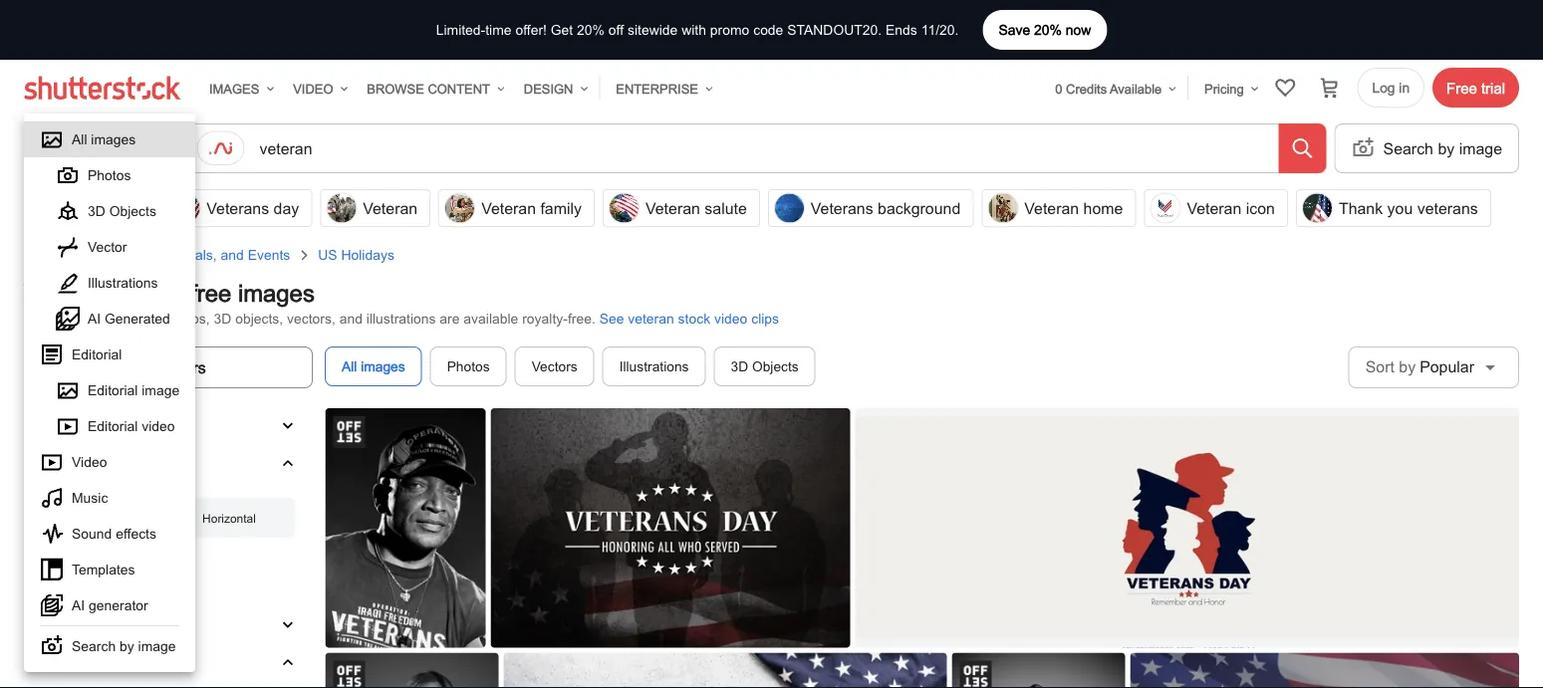 Task type: locate. For each thing, give the bounding box(es) containing it.
list box containing all images
[[24, 114, 195, 673]]

video inside "veteran royalty-free images 315,509 veteran stock photos, 3d objects, vectors, and illustrations are available royalty-free. see veteran stock video clips"
[[715, 311, 748, 327]]

offset by shutterstock image for asset silhouettes of soldiers saluting with veterans day honoring all who served inscription on rusty iron background. american holiday typography poster. banner, flyer, sticker, greeting card, postcard. image
[[333, 417, 365, 449]]

offset by shutterstock image inside asset a female veteran smiles with her arms crossed in front of her body. image
[[333, 661, 365, 689]]

standout20.
[[788, 22, 882, 38]]

holidays, festivals, and events
[[97, 247, 290, 263]]

3d inside option
[[88, 203, 105, 219]]

0 credits available
[[1056, 81, 1162, 96]]

0 horizontal spatial video
[[72, 454, 107, 470]]

1 horizontal spatial offset by shutterstock image
[[960, 661, 992, 689]]

2 veteran from the left
[[628, 311, 674, 327]]

browse content
[[367, 81, 490, 96]]

veteran image
[[326, 193, 357, 224]]

sort
[[1366, 358, 1395, 376]]

0 horizontal spatial photos
[[88, 167, 131, 183]]

all
[[72, 132, 87, 147], [72, 139, 89, 157], [342, 358, 357, 374], [51, 511, 64, 525]]

ai inside option
[[72, 598, 85, 614]]

and inside "veteran royalty-free images 315,509 veteran stock photos, 3d objects, vectors, and illustrations are available royalty-free. see veteran stock video clips"
[[340, 311, 363, 327]]

video link
[[285, 69, 351, 109]]

1 horizontal spatial video
[[715, 311, 748, 327]]

1 veteran from the left
[[78, 311, 124, 327]]

search by image up 'veterans'
[[1384, 139, 1503, 157]]

editorial down editorial "option"
[[88, 383, 138, 399]]

images inside option
[[91, 132, 136, 147]]

generated down the illustrations "option"
[[105, 311, 170, 327]]

0 horizontal spatial images
[[24, 247, 69, 263]]

1 vertical spatial generated
[[57, 616, 122, 632]]

and left events
[[221, 247, 244, 263]]

veterans right veterans background image
[[811, 199, 874, 217]]

a veteran poses for a portrait. stock photo image
[[325, 409, 487, 670]]

0 horizontal spatial by
[[120, 639, 134, 655]]

2 vertical spatial by
[[120, 639, 134, 655]]

by right the sort
[[1400, 358, 1416, 376]]

20% left off
[[577, 22, 605, 38]]

2 horizontal spatial 3d
[[731, 358, 749, 374]]

video
[[293, 81, 333, 96], [72, 454, 107, 470]]

editorial for editorial image
[[88, 383, 138, 399]]

veteran salute
[[646, 199, 747, 217]]

save 20% now
[[999, 22, 1092, 38]]

video up orientation button
[[142, 419, 175, 435]]

search by image option
[[24, 629, 195, 665]]

photos down are
[[447, 358, 490, 374]]

image for search by image button
[[1460, 139, 1503, 157]]

all images inside popup button
[[72, 139, 145, 157]]

0 horizontal spatial objects
[[109, 203, 156, 219]]

0 horizontal spatial veteran
[[78, 311, 124, 327]]

1 horizontal spatial video
[[293, 81, 333, 96]]

1 vertical spatial ai
[[72, 598, 85, 614]]

ai generated inside button
[[40, 616, 122, 632]]

all images up photos option
[[72, 132, 136, 147]]

photos up searches:
[[88, 167, 131, 183]]

asset a female veteran smiles with her arms crossed in front of her body. image
[[325, 653, 500, 689]]

video up music
[[72, 454, 107, 470]]

2 stock from the left
[[678, 311, 711, 327]]

0 vertical spatial royalty-
[[113, 279, 191, 306]]

clips
[[752, 311, 779, 327]]

video inside option
[[72, 454, 107, 470]]

image down filters
[[142, 383, 180, 399]]

stock up the illustrations link on the bottom left
[[678, 311, 711, 327]]

0 vertical spatial photos
[[88, 167, 131, 183]]

veteran
[[363, 199, 418, 217], [482, 199, 536, 217], [646, 199, 701, 217], [1025, 199, 1080, 217], [1187, 199, 1242, 217], [24, 279, 106, 306]]

image down free trial
[[1460, 139, 1503, 157]]

editorial for editorial video
[[88, 419, 138, 435]]

royalty- up vectors
[[522, 311, 568, 327]]

asset silhouettes of soldiers saluting on background of sunset or sunrise and usa flag. greeting card for veterans day, memorial day, independence day. america celebration. image
[[1131, 653, 1522, 689]]

all inside button
[[51, 511, 64, 525]]

all orientations
[[51, 511, 129, 525]]

veterans background link
[[764, 189, 978, 227]]

image inside button
[[1460, 139, 1503, 157]]

0 horizontal spatial illustrations
[[88, 275, 158, 291]]

by for the search by image option
[[120, 639, 134, 655]]

shutterstock image
[[24, 76, 185, 100]]

search by image for the search by image option
[[72, 639, 176, 655]]

2 horizontal spatial ai
[[88, 311, 101, 327]]

happy veterans day concept made from american flag and the text on dark stone background. stock photo image
[[504, 653, 949, 689]]

illustrations
[[88, 275, 158, 291], [620, 358, 689, 374]]

search up thank you veterans
[[1384, 139, 1434, 157]]

images
[[91, 132, 136, 147], [94, 139, 145, 157], [238, 279, 315, 306], [361, 358, 405, 374], [81, 417, 125, 433]]

offset by shutterstock image inside asset a male veteran wears a war related ball cap with thick glasses and a full beard. image
[[960, 661, 992, 689]]

0 vertical spatial and
[[221, 247, 244, 263]]

1 veterans from the left
[[207, 199, 269, 217]]

0 vertical spatial editorial
[[72, 347, 122, 363]]

free
[[190, 279, 231, 306]]

1 horizontal spatial images link
[[201, 69, 277, 109]]

ai down the illustrations "option"
[[88, 311, 101, 327]]

all images link
[[325, 347, 422, 387]]

editorial video option
[[24, 409, 195, 445]]

3d objects inside '3d objects' option
[[88, 203, 156, 219]]

all images up searches:
[[72, 139, 145, 157]]

1 vertical spatial images link
[[24, 247, 69, 263]]

list box
[[24, 114, 195, 673]]

veteran left icon
[[1187, 199, 1242, 217]]

by inside button
[[1439, 139, 1455, 157]]

veteran for royalty-
[[24, 279, 106, 306]]

search down "ai generator" option
[[72, 639, 116, 655]]

3d
[[88, 203, 105, 219], [214, 311, 232, 327], [731, 358, 749, 374]]

horizontal button
[[163, 498, 295, 538]]

3d objects down photos option
[[88, 203, 156, 219]]

images up searches:
[[94, 139, 145, 157]]

search by image inside option
[[72, 639, 176, 655]]

search
[[1384, 139, 1434, 157], [72, 639, 116, 655]]

0 vertical spatial by
[[1439, 139, 1455, 157]]

offset by shutterstock image inside asset a female veteran smiles with her arms crossed in front of her body. image
[[333, 661, 365, 689]]

ai inside 'option'
[[88, 311, 101, 327]]

0 horizontal spatial 3d objects
[[88, 203, 156, 219]]

now
[[1066, 22, 1092, 38]]

option
[[40, 626, 180, 627]]

1 horizontal spatial search by image
[[1384, 139, 1503, 157]]

pricing
[[1205, 81, 1244, 96]]

video left "browse"
[[293, 81, 333, 96]]

1 vertical spatial royalty-
[[522, 311, 568, 327]]

images down illustrations
[[361, 358, 405, 374]]

illustrations down holidays,
[[88, 275, 158, 291]]

veteran salute image
[[609, 193, 640, 224]]

log in
[[1373, 80, 1410, 96]]

veteran for icon
[[1187, 199, 1242, 217]]

1 vertical spatial 3d objects
[[731, 358, 799, 374]]

1 horizontal spatial photos
[[447, 358, 490, 374]]

veteran right veteran home icon
[[1025, 199, 1080, 217]]

images link
[[201, 69, 277, 109], [24, 247, 69, 263]]

1 horizontal spatial 20%
[[1035, 22, 1062, 38]]

photos
[[88, 167, 131, 183], [447, 358, 490, 374]]

ai generator option
[[24, 588, 195, 624]]

2 veterans from the left
[[811, 199, 874, 217]]

ai
[[88, 311, 101, 327], [72, 598, 85, 614], [40, 616, 53, 632]]

generated down ai generator
[[57, 616, 122, 632]]

free
[[1447, 79, 1478, 96]]

images
[[209, 81, 259, 96], [24, 247, 69, 263]]

illustrations link
[[603, 347, 706, 387]]

0 vertical spatial objects
[[109, 203, 156, 219]]

1 vertical spatial and
[[340, 311, 363, 327]]

images down editorial image option
[[81, 417, 125, 433]]

0 horizontal spatial 20%
[[577, 22, 605, 38]]

1 vertical spatial ai generated
[[40, 616, 122, 632]]

1 20% from the left
[[1035, 22, 1062, 38]]

1 vertical spatial video
[[72, 454, 107, 470]]

editorial down editorial image option
[[88, 419, 138, 435]]

veteran inside "veteran royalty-free images 315,509 veteran stock photos, 3d objects, vectors, and illustrations are available royalty-free. see veteran stock video clips"
[[24, 279, 106, 306]]

0 horizontal spatial search by image
[[72, 639, 176, 655]]

0 horizontal spatial search
[[72, 639, 116, 655]]

2 vertical spatial ai
[[40, 616, 53, 632]]

images link down 'related'
[[24, 247, 69, 263]]

images up photos option
[[91, 132, 136, 147]]

generated inside 'option'
[[105, 311, 170, 327]]

veteran icon button
[[1145, 189, 1289, 227]]

veteran right see
[[628, 311, 674, 327]]

all images inside option
[[72, 132, 136, 147]]

0 vertical spatial video
[[715, 311, 748, 327]]

1 horizontal spatial ai
[[72, 598, 85, 614]]

1 vertical spatial illustrations
[[620, 358, 689, 374]]

search image
[[1291, 137, 1315, 160]]

veteran royalty-free images 315,509 veteran stock photos, 3d objects, vectors, and illustrations are available royalty-free. see veteran stock video clips
[[24, 279, 779, 327]]

all left orientations
[[51, 511, 64, 525]]

by up 'veterans'
[[1439, 139, 1455, 157]]

all images option
[[24, 122, 195, 157]]

veteran button
[[320, 189, 431, 227]]

1 vertical spatial search by image
[[72, 639, 176, 655]]

2 vertical spatial image
[[138, 639, 176, 655]]

vector
[[88, 239, 127, 255]]

image
[[1460, 139, 1503, 157], [142, 383, 180, 399], [138, 639, 176, 655]]

0 horizontal spatial stock
[[128, 311, 161, 327]]

offset
[[40, 417, 77, 433]]

by inside option
[[120, 639, 134, 655]]

enterprise
[[616, 81, 699, 96]]

0 vertical spatial ai
[[88, 311, 101, 327]]

ai generated down the illustrations "option"
[[88, 311, 170, 327]]

offset by shutterstock image
[[333, 661, 365, 689], [960, 661, 992, 689]]

0 vertical spatial generated
[[105, 311, 170, 327]]

0 horizontal spatial 3d
[[88, 203, 105, 219]]

0 vertical spatial 3d objects
[[88, 203, 156, 219]]

all images
[[72, 132, 136, 147], [72, 139, 145, 157], [342, 358, 405, 374]]

0 vertical spatial illustrations
[[88, 275, 158, 291]]

image inside option
[[142, 383, 180, 399]]

ai down vertical button
[[72, 598, 85, 614]]

image inside option
[[138, 639, 176, 655]]

with
[[682, 22, 707, 38]]

1 vertical spatial editorial
[[88, 383, 138, 399]]

ai generator
[[72, 598, 148, 614]]

offset by shutterstock image for asset a female veteran smiles with her arms crossed in front of her body. image
[[333, 661, 365, 689]]

editorial image
[[88, 383, 180, 399]]

search inside option
[[72, 639, 116, 655]]

thank you veterans link
[[1293, 189, 1496, 227]]

image down generator
[[138, 639, 176, 655]]

veterans day image
[[170, 193, 201, 224]]

images up ai powered search icon
[[209, 81, 259, 96]]

0 vertical spatial search by image
[[1384, 139, 1503, 157]]

offset images button
[[25, 406, 312, 444]]

1 horizontal spatial 3d objects
[[731, 358, 799, 374]]

veteran home button
[[982, 189, 1137, 227]]

veteran home image
[[988, 193, 1019, 224]]

search inside button
[[1384, 139, 1434, 157]]

1 vertical spatial search
[[72, 639, 116, 655]]

search by image down generator
[[72, 639, 176, 655]]

filters button
[[24, 347, 313, 389]]

0 horizontal spatial royalty-
[[113, 279, 191, 306]]

video left clips
[[715, 311, 748, 327]]

and right vectors,
[[340, 311, 363, 327]]

vertical button
[[24, 550, 155, 589]]

1 vertical spatial image
[[142, 383, 180, 399]]

stock
[[128, 311, 161, 327], [678, 311, 711, 327]]

1 offset by shutterstock image from the left
[[333, 661, 365, 689]]

browse content link
[[359, 69, 508, 109]]

veteran right veteran salute image
[[646, 199, 701, 217]]

ai generated option
[[24, 301, 195, 337]]

0 vertical spatial search
[[1384, 139, 1434, 157]]

ai generated
[[88, 311, 170, 327], [40, 616, 122, 632]]

1 horizontal spatial veteran
[[628, 311, 674, 327]]

offset by shutterstock image for a veteran poses for a portrait. stock photo
[[333, 417, 365, 449]]

1 vertical spatial 3d
[[214, 311, 232, 327]]

2 vertical spatial editorial
[[88, 419, 138, 435]]

all images button
[[24, 125, 193, 172]]

3d inside "veteran royalty-free images 315,509 veteran stock photos, 3d objects, vectors, and illustrations are available royalty-free. see veteran stock video clips"
[[214, 311, 232, 327]]

3d down free
[[214, 311, 232, 327]]

stock left photos,
[[128, 311, 161, 327]]

templates option
[[24, 552, 195, 588]]

images inside "veteran royalty-free images 315,509 veteran stock photos, 3d objects, vectors, and illustrations are available royalty-free. see veteran stock video clips"
[[238, 279, 315, 306]]

royalty-
[[113, 279, 191, 306], [522, 311, 568, 327]]

holidays, festivals, and events link
[[97, 247, 290, 263]]

veterans
[[1418, 199, 1479, 217]]

20% left now
[[1035, 22, 1062, 38]]

veteran up editorial "option"
[[78, 311, 124, 327]]

orientation button
[[25, 444, 312, 482]]

1 vertical spatial video
[[142, 419, 175, 435]]

veterans background image
[[774, 193, 805, 224]]

0 vertical spatial ai generated
[[88, 311, 170, 327]]

search for the search by image option
[[72, 639, 116, 655]]

3d objects down clips
[[731, 358, 799, 374]]

orientations
[[67, 511, 129, 525]]

1 horizontal spatial by
[[1400, 358, 1416, 376]]

asset veterans day banner.	modern design. image
[[856, 400, 1523, 657]]

veteran salute link
[[599, 189, 764, 227]]

a female veteran smiles with her arms crossed in front of her body. stock photo image
[[325, 653, 500, 689]]

0 vertical spatial image
[[1460, 139, 1503, 157]]

offset by shutterstock image
[[333, 417, 365, 449], [333, 417, 365, 449], [333, 661, 365, 689], [960, 661, 992, 689]]

all images for "all images" popup button
[[72, 139, 145, 157]]

2 horizontal spatial by
[[1439, 139, 1455, 157]]

ai up color
[[40, 616, 53, 632]]

veteran link
[[316, 189, 435, 227]]

royalty- up photos,
[[113, 279, 191, 306]]

editorial inside "option"
[[72, 347, 122, 363]]

effects
[[116, 526, 156, 542]]

1 horizontal spatial images
[[209, 81, 259, 96]]

illustrations down see veteran stock video clips link
[[620, 358, 689, 374]]

veterans left day
[[207, 199, 269, 217]]

3d up vector
[[88, 203, 105, 219]]

all images for all images option
[[72, 132, 136, 147]]

content
[[428, 81, 490, 96]]

veteran right "veteran family" 'image'
[[482, 199, 536, 217]]

1 horizontal spatial search
[[1384, 139, 1434, 157]]

and
[[221, 247, 244, 263], [340, 311, 363, 327]]

time
[[486, 22, 512, 38]]

editorial for editorial
[[72, 347, 122, 363]]

ai generated down ai generator
[[40, 616, 122, 632]]

objects down photos option
[[109, 203, 156, 219]]

limited-time offer! get 20% off sitewide with promo code standout20. ends 11/20.
[[436, 22, 959, 38]]

veteran icon
[[1187, 199, 1276, 217]]

0 horizontal spatial veterans
[[207, 199, 269, 217]]

editorial down ai generated 'option'
[[72, 347, 122, 363]]

objects down clips
[[752, 358, 799, 374]]

all up related searches:
[[72, 139, 89, 157]]

thank you veterans image
[[1303, 193, 1333, 224]]

images up objects,
[[238, 279, 315, 306]]

by down generator
[[120, 639, 134, 655]]

1 horizontal spatial and
[[340, 311, 363, 327]]

all up photos option
[[72, 132, 87, 147]]

related
[[24, 199, 79, 217]]

2 vertical spatial 3d
[[731, 358, 749, 374]]

1 horizontal spatial veterans
[[811, 199, 874, 217]]

collections image
[[1274, 76, 1298, 100]]

3d down see veteran stock video clips link
[[731, 358, 749, 374]]

0 vertical spatial 3d
[[88, 203, 105, 219]]

1 horizontal spatial stock
[[678, 311, 711, 327]]

asset happy veterans day concept made from american flag and the text on dark stone background. image
[[504, 653, 949, 689]]

0 horizontal spatial ai
[[40, 616, 53, 632]]

1 horizontal spatial illustrations
[[620, 358, 689, 374]]

0 horizontal spatial video
[[142, 419, 175, 435]]

asset silhouettes of soldiers saluting with veterans day honoring all who served inscription on rusty iron background. american holiday typography poster. banner, flyer, sticker, greeting card, postcard. image
[[491, 409, 852, 668]]

2 offset by shutterstock image from the left
[[960, 661, 992, 689]]

veteran family button
[[439, 189, 595, 227]]

templates
[[72, 562, 135, 578]]

search by image inside button
[[1384, 139, 1503, 157]]

generated
[[105, 311, 170, 327], [57, 616, 122, 632]]

0 horizontal spatial offset by shutterstock image
[[333, 661, 365, 689]]

images inside button
[[81, 417, 125, 433]]

veteran up "315,509"
[[24, 279, 106, 306]]

veterans for veterans background
[[811, 199, 874, 217]]

photos,
[[164, 311, 210, 327]]

editorial option
[[24, 337, 195, 373]]

salute
[[705, 199, 747, 217]]

veteran family
[[482, 199, 582, 217]]

1 horizontal spatial objects
[[752, 358, 799, 374]]

images down 'related'
[[24, 247, 69, 263]]

1 horizontal spatial 3d
[[214, 311, 232, 327]]

images link up ai powered search icon
[[201, 69, 277, 109]]

1 vertical spatial images
[[24, 247, 69, 263]]



Task type: vqa. For each thing, say whether or not it's contained in the screenshot.
first cart from the bottom of the page
no



Task type: describe. For each thing, give the bounding box(es) containing it.
veteran for family
[[482, 199, 536, 217]]

see
[[600, 311, 624, 327]]

search by image for search by image button
[[1384, 139, 1503, 157]]

sound effects option
[[24, 516, 195, 552]]

related searches:
[[24, 199, 152, 217]]

a male veteran wears a war related ball cap with thick glasses and a full beard. stock photo image
[[952, 653, 1127, 689]]

offset by shutterstock image for a female veteran smiles with her arms crossed in front of her body. stock photo
[[333, 661, 365, 689]]

us holidays link
[[318, 247, 395, 263]]

1 vertical spatial by
[[1400, 358, 1416, 376]]

all inside popup button
[[72, 139, 89, 157]]

search for search by image button
[[1384, 139, 1434, 157]]

0 vertical spatial images
[[209, 81, 259, 96]]

cart image
[[1318, 76, 1342, 100]]

11/20.
[[922, 22, 959, 38]]

music
[[72, 490, 108, 506]]

editorial video
[[88, 419, 175, 435]]

3d objects option
[[24, 193, 195, 229]]

1 vertical spatial photos
[[447, 358, 490, 374]]

promo
[[710, 22, 750, 38]]

sort by
[[1366, 358, 1416, 376]]

home
[[1084, 199, 1124, 217]]

vertical
[[70, 563, 109, 577]]

0 vertical spatial video
[[293, 81, 333, 96]]

editorial image option
[[24, 373, 195, 409]]

enterprise link
[[608, 69, 716, 109]]

veterans background button
[[768, 189, 974, 227]]

veterans for veterans day
[[207, 199, 269, 217]]

veteran home
[[1025, 199, 1124, 217]]

video inside option
[[142, 419, 175, 435]]

filters
[[163, 358, 206, 377]]

us
[[318, 247, 337, 263]]

holidays
[[341, 247, 395, 263]]

ai for ai generated 'option'
[[88, 311, 101, 327]]

1 vertical spatial objects
[[752, 358, 799, 374]]

all inside option
[[72, 132, 87, 147]]

icon
[[1247, 199, 1276, 217]]

offset images
[[40, 417, 125, 433]]

searches:
[[83, 199, 152, 217]]

veteran right veteran "image" at the left of page
[[363, 199, 418, 217]]

all images down illustrations
[[342, 358, 405, 374]]

by for search by image button
[[1439, 139, 1455, 157]]

1 horizontal spatial royalty-
[[522, 311, 568, 327]]

available
[[464, 311, 519, 327]]

offset by shutterstock image for offset by shutterstock image in the asset a male veteran wears a war related ball cap with thick glasses and a full beard. image
[[960, 661, 992, 689]]

color button
[[25, 643, 312, 681]]

design link
[[516, 69, 591, 109]]

1 stock from the left
[[128, 311, 161, 327]]

vector option
[[24, 229, 195, 265]]

3d objects link
[[714, 347, 816, 387]]

objects,
[[235, 311, 283, 327]]

vectors
[[532, 358, 578, 374]]

sitewide
[[628, 22, 678, 38]]

315,509
[[24, 311, 74, 327]]

veterans day button
[[164, 189, 312, 227]]

festivals,
[[158, 247, 217, 263]]

veteran salute button
[[603, 189, 760, 227]]

illustrations inside "option"
[[88, 275, 158, 291]]

photos link
[[430, 347, 507, 387]]

2 20% from the left
[[577, 22, 605, 38]]

illustrations option
[[24, 265, 195, 301]]

image for the search by image option
[[138, 639, 176, 655]]

in
[[1400, 80, 1410, 96]]

0 credits available link
[[1048, 69, 1180, 109]]

veteran for salute
[[646, 199, 701, 217]]

0 vertical spatial images link
[[201, 69, 277, 109]]

illustrations
[[367, 311, 436, 327]]

see veteran stock video clips link
[[600, 311, 779, 327]]

photos inside option
[[88, 167, 131, 183]]

veteran for home
[[1025, 199, 1080, 217]]

video option
[[24, 445, 195, 480]]

ai generated inside 'option'
[[88, 311, 170, 327]]

asset a veteran poses for a portrait. image
[[325, 409, 487, 670]]

code
[[754, 22, 784, 38]]

color
[[40, 654, 73, 670]]

free trial
[[1447, 79, 1506, 96]]

20% inside "link"
[[1035, 22, 1062, 38]]

us holidays
[[318, 247, 395, 263]]

generator
[[89, 598, 148, 614]]

off
[[609, 22, 624, 38]]

ends
[[886, 22, 918, 38]]

offer!
[[516, 22, 547, 38]]

free trial button
[[1433, 68, 1520, 108]]

log
[[1373, 80, 1396, 96]]

photos option
[[24, 157, 195, 193]]

free.
[[568, 311, 596, 327]]

offset by shutterstock image inside asset a male veteran wears a war related ball cap with thick glasses and a full beard. image
[[960, 661, 992, 689]]

you
[[1388, 199, 1414, 217]]

veteran home link
[[978, 189, 1141, 227]]

0
[[1056, 81, 1063, 96]]

0 horizontal spatial images link
[[24, 247, 69, 263]]

credits
[[1067, 81, 1107, 96]]

3d objects inside 3d objects link
[[731, 358, 799, 374]]

available
[[1110, 81, 1162, 96]]

silhouettes of soldiers saluting with veterans day honoring all who served inscription on rusty iron background. american holiday typography poster. banner, flyer, sticker, greeting card, postcard. stock photo image
[[491, 409, 852, 668]]

generated inside button
[[57, 616, 122, 632]]

veteran icon link
[[1141, 189, 1293, 227]]

ai powered search image
[[209, 137, 233, 160]]

veteran icon image
[[1151, 193, 1181, 224]]

browse
[[367, 81, 424, 96]]

thank you veterans button
[[1297, 189, 1492, 227]]

sound
[[72, 526, 112, 542]]

sound effects
[[72, 526, 156, 542]]

veterans day banner.	modern design. stock vector image
[[856, 418, 1523, 657]]

design
[[524, 81, 573, 96]]

pricing link
[[1197, 69, 1262, 109]]

images inside popup button
[[94, 139, 145, 157]]

silhouettes of soldiers saluting on background of sunset or sunrise and usa flag. greeting card for veterans day, memorial day, independence day. america celebration. stock photo image
[[1131, 653, 1522, 689]]

music option
[[24, 480, 195, 516]]

search by image button
[[1335, 125, 1520, 172]]

option inside list box
[[40, 626, 180, 627]]

ai inside button
[[40, 616, 53, 632]]

all down "veteran royalty-free images 315,509 veteran stock photos, 3d objects, vectors, and illustrations are available royalty-free. see veteran stock video clips"
[[342, 358, 357, 374]]

get
[[551, 22, 573, 38]]

veterans day
[[207, 199, 299, 217]]

family
[[541, 199, 582, 217]]

orientation
[[40, 454, 108, 470]]

veterans day link
[[160, 189, 316, 227]]

ai for "ai generator" option
[[72, 598, 85, 614]]

limited-
[[436, 22, 486, 38]]

0 horizontal spatial and
[[221, 247, 244, 263]]

holidays,
[[97, 247, 154, 263]]

veteran family image
[[445, 193, 476, 224]]

objects inside option
[[109, 203, 156, 219]]

save
[[999, 22, 1031, 38]]

veterans background
[[811, 199, 961, 217]]

asset a male veteran wears a war related ball cap with thick glasses and a full beard. image
[[952, 653, 1127, 689]]

save 20% now link
[[983, 10, 1108, 50]]

background
[[878, 199, 961, 217]]

horizontal
[[202, 511, 256, 525]]



